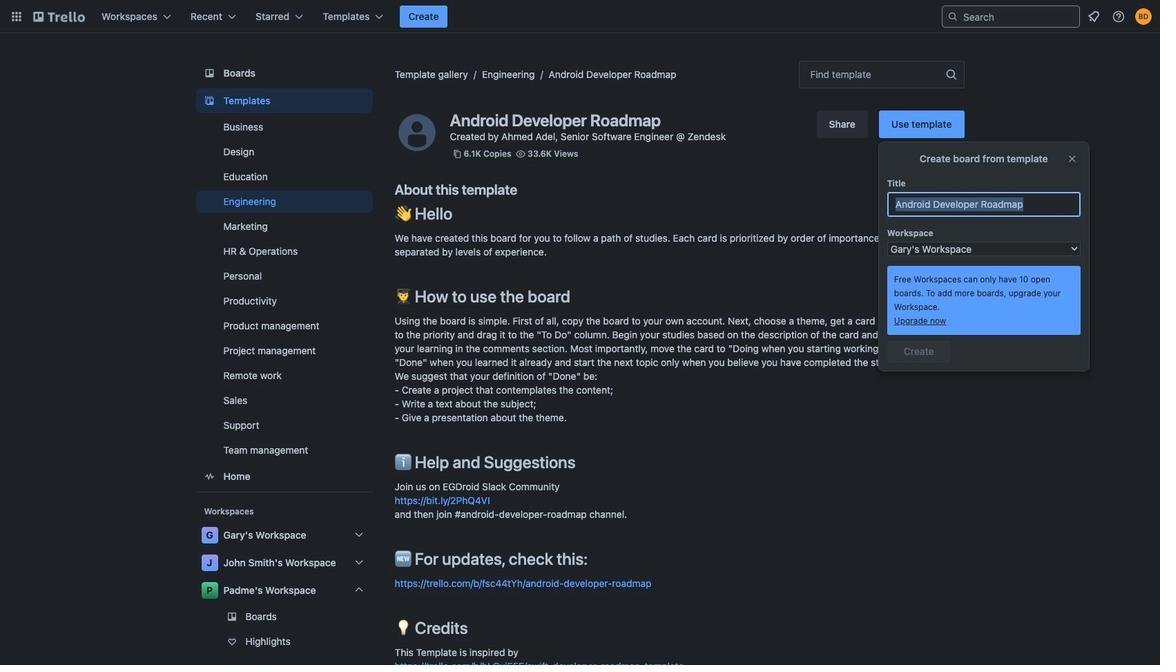 Task type: vqa. For each thing, say whether or not it's contained in the screenshot.
text box in the top of the page
yes



Task type: locate. For each thing, give the bounding box(es) containing it.
home image
[[201, 468, 218, 485]]

None field
[[799, 61, 965, 88]]

open information menu image
[[1112, 10, 1126, 23]]

template board image
[[201, 93, 218, 109]]

None text field
[[811, 68, 813, 82]]

board image
[[201, 65, 218, 82]]

None submit
[[887, 341, 951, 363]]



Task type: describe. For each thing, give the bounding box(es) containing it.
barb dwyer (barbdwyer3) image
[[1136, 8, 1152, 25]]

Search field
[[959, 7, 1080, 26]]

Like "School Research" for example… text field
[[887, 192, 1081, 217]]

search image
[[948, 11, 959, 22]]

0 notifications image
[[1086, 8, 1102, 25]]

primary element
[[0, 0, 1160, 33]]

back to home image
[[33, 6, 85, 28]]

ahmed adel, senior software engineer @ zendesk image
[[395, 111, 439, 155]]



